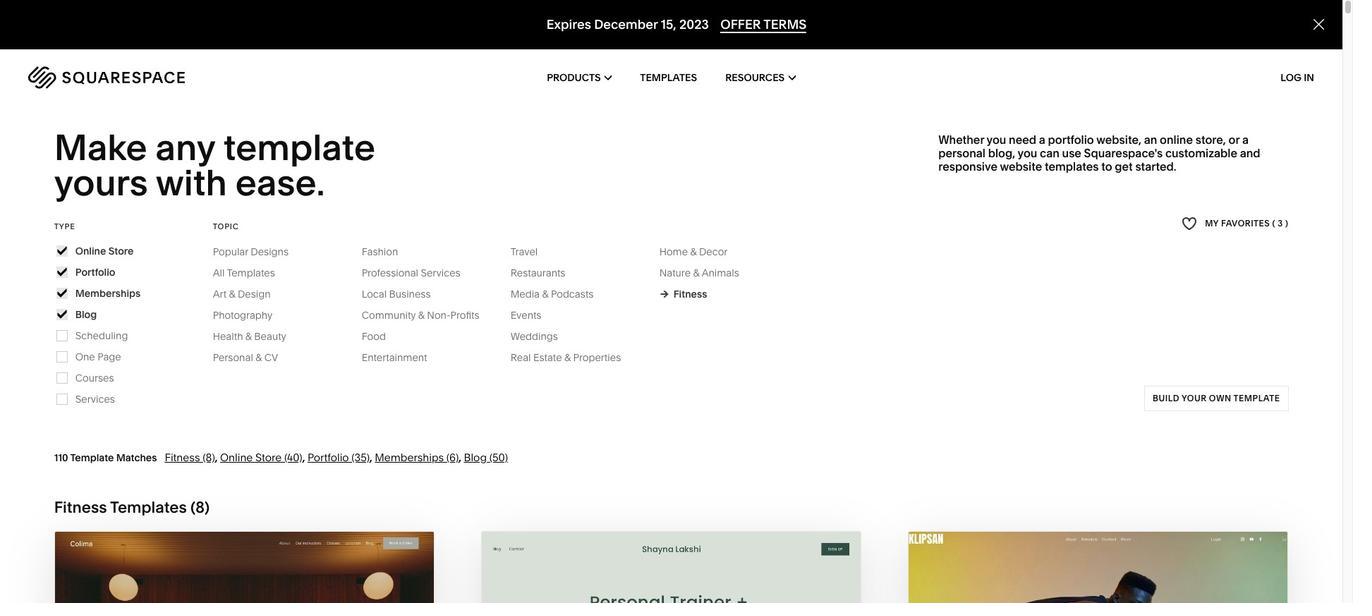 Task type: locate. For each thing, give the bounding box(es) containing it.
templates for fitness templates ( 8 )
[[110, 498, 187, 517]]

blog (50) link
[[464, 451, 508, 464]]

1 vertical spatial fitness
[[165, 451, 200, 464]]

to
[[1102, 160, 1112, 174]]

0 vertical spatial portfolio
[[75, 266, 115, 279]]

0 vertical spatial (
[[1273, 218, 1276, 229]]

home & decor
[[660, 245, 728, 258]]

and
[[1240, 146, 1261, 160]]

services up 'business'
[[421, 267, 461, 279]]

scheduling
[[75, 329, 128, 342]]

type
[[54, 221, 75, 231]]

, left blog (50) link at left
[[459, 451, 461, 464]]

1 horizontal spatial (
[[1273, 218, 1276, 229]]

build
[[1153, 393, 1180, 403]]

( left 3
[[1273, 218, 1276, 229]]

0 horizontal spatial (
[[190, 498, 195, 517]]

design
[[238, 288, 271, 300]]

fitness down template
[[54, 498, 107, 517]]

templates down popular designs
[[227, 267, 275, 279]]

fitness link
[[660, 288, 707, 300]]

online right (8)
[[220, 451, 253, 464]]

1 horizontal spatial a
[[1242, 133, 1249, 147]]

fitness for fitness
[[674, 288, 707, 300]]

an
[[1144, 133, 1157, 147]]

( down fitness (8) 'link'
[[190, 498, 195, 517]]

health & beauty link
[[213, 330, 301, 343]]

portfolio
[[1048, 133, 1094, 147]]

own
[[1209, 393, 1232, 403]]

memberships down online store
[[75, 287, 141, 300]]

weddings
[[511, 330, 558, 343]]

0 horizontal spatial blog
[[75, 308, 97, 321]]

events link
[[511, 309, 556, 322]]

& right media
[[542, 288, 549, 300]]

1 vertical spatial portfolio
[[308, 451, 349, 464]]

need
[[1009, 133, 1037, 147]]

resources
[[725, 71, 785, 84]]

0 horizontal spatial )
[[205, 498, 210, 517]]

in
[[1304, 71, 1315, 84]]

offer terms link
[[721, 16, 807, 33]]

1 vertical spatial )
[[205, 498, 210, 517]]

template inside make any template yours with ease.
[[223, 126, 376, 169]]

all
[[213, 267, 225, 279]]

templates down "matches"
[[110, 498, 187, 517]]

nature
[[660, 267, 691, 279]]

0 vertical spatial memberships
[[75, 287, 141, 300]]

squarespace's
[[1084, 146, 1163, 160]]

portfolio down online store
[[75, 266, 115, 279]]

photography
[[213, 309, 273, 322]]

food link
[[362, 330, 400, 343]]

fitness
[[674, 288, 707, 300], [165, 451, 200, 464], [54, 498, 107, 517]]

templates
[[1045, 160, 1099, 174]]

health & beauty
[[213, 330, 286, 343]]

1 horizontal spatial memberships
[[375, 451, 444, 464]]

None checkbox
[[57, 310, 67, 319]]

photography link
[[213, 309, 287, 322]]

& left cv
[[256, 351, 262, 364]]

blog right '(6)'
[[464, 451, 487, 464]]

templates link
[[640, 49, 697, 106]]

2 horizontal spatial fitness
[[674, 288, 707, 300]]

0 vertical spatial services
[[421, 267, 461, 279]]

0 vertical spatial templates
[[640, 71, 697, 84]]

online store
[[75, 245, 134, 257]]

1 horizontal spatial online
[[220, 451, 253, 464]]

a right need
[[1039, 133, 1046, 147]]

1 horizontal spatial templates
[[227, 267, 275, 279]]

0 vertical spatial )
[[1286, 218, 1289, 229]]

0 horizontal spatial fitness
[[54, 498, 107, 517]]

services down courses
[[75, 393, 115, 406]]

1 vertical spatial memberships
[[375, 451, 444, 464]]

& for design
[[229, 288, 235, 300]]

0 horizontal spatial templates
[[110, 498, 187, 517]]

fitness (8) link
[[165, 451, 215, 464]]

fitness down nature & animals
[[674, 288, 707, 300]]

local business
[[362, 288, 431, 300]]

) down (8)
[[205, 498, 210, 517]]

fitness left (8)
[[165, 451, 200, 464]]

memberships (6) link
[[375, 451, 459, 464]]

podcasts
[[551, 288, 594, 300]]

110
[[54, 451, 68, 464]]

personal & cv
[[213, 351, 278, 364]]

template
[[223, 126, 376, 169], [1234, 393, 1280, 403]]

, left memberships (6) link
[[370, 451, 372, 464]]

you
[[987, 133, 1006, 147], [1018, 146, 1037, 160]]

website,
[[1097, 133, 1142, 147]]

& for beauty
[[245, 330, 252, 343]]

1 vertical spatial template
[[1234, 393, 1280, 403]]

personal & cv link
[[213, 351, 292, 364]]

expires
[[547, 16, 591, 33]]

1 horizontal spatial services
[[421, 267, 461, 279]]

online down yours at the left
[[75, 245, 106, 257]]

or
[[1229, 133, 1240, 147]]

community
[[362, 309, 416, 322]]

0 horizontal spatial store
[[108, 245, 134, 257]]

build your own template button
[[1144, 386, 1289, 411]]

one page
[[75, 351, 121, 363]]

you left need
[[987, 133, 1006, 147]]

0 vertical spatial fitness
[[674, 288, 707, 300]]

0 horizontal spatial memberships
[[75, 287, 141, 300]]

estate
[[533, 351, 562, 364]]

110 template matches
[[54, 451, 157, 464]]

1 horizontal spatial fitness
[[165, 451, 200, 464]]

1 horizontal spatial store
[[255, 451, 282, 464]]

use
[[1062, 146, 1082, 160]]

1 vertical spatial blog
[[464, 451, 487, 464]]

events
[[511, 309, 541, 322]]

a right or
[[1242, 133, 1249, 147]]

memberships
[[75, 287, 141, 300], [375, 451, 444, 464]]

& right the art
[[229, 288, 235, 300]]

professional services
[[362, 267, 461, 279]]

profits
[[451, 309, 480, 322]]

2 vertical spatial templates
[[110, 498, 187, 517]]

templates down 15,
[[640, 71, 697, 84]]

media & podcasts link
[[511, 288, 608, 300]]

home
[[660, 245, 688, 258]]

store
[[108, 245, 134, 257], [255, 451, 282, 464]]

1 horizontal spatial )
[[1286, 218, 1289, 229]]

& left non-
[[418, 309, 425, 322]]

professional
[[362, 267, 418, 279]]

offer
[[721, 16, 761, 33]]

0 horizontal spatial template
[[223, 126, 376, 169]]

klipsan image
[[909, 532, 1288, 603]]

a
[[1039, 133, 1046, 147], [1242, 133, 1249, 147]]

1 horizontal spatial template
[[1234, 393, 1280, 403]]

0 vertical spatial store
[[108, 245, 134, 257]]

2 vertical spatial fitness
[[54, 498, 107, 517]]

popular designs
[[213, 245, 289, 258]]

, left portfolio (35) link
[[302, 451, 305, 464]]

, left online store (40) link
[[215, 451, 218, 464]]

travel
[[511, 245, 538, 258]]

make any template yours with ease. main content
[[0, 0, 1353, 603]]

0 vertical spatial online
[[75, 245, 106, 257]]

1 vertical spatial services
[[75, 393, 115, 406]]

0 horizontal spatial online
[[75, 245, 106, 257]]

art & design
[[213, 288, 271, 300]]

& right nature
[[693, 267, 700, 279]]

2 a from the left
[[1242, 133, 1249, 147]]

favorites
[[1221, 218, 1270, 229]]

memberships left '(6)'
[[375, 451, 444, 464]]

make any template yours with ease.
[[54, 126, 383, 205]]

beauty
[[254, 330, 286, 343]]

0 vertical spatial template
[[223, 126, 376, 169]]

&
[[690, 245, 697, 258], [693, 267, 700, 279], [229, 288, 235, 300], [542, 288, 549, 300], [418, 309, 425, 322], [245, 330, 252, 343], [256, 351, 262, 364], [564, 351, 571, 364]]

services
[[421, 267, 461, 279], [75, 393, 115, 406]]

1 vertical spatial (
[[190, 498, 195, 517]]

one
[[75, 351, 95, 363]]

8
[[195, 498, 205, 517]]

make
[[54, 126, 147, 169]]

portfolio left (35) at left bottom
[[308, 451, 349, 464]]

templates for all templates
[[227, 267, 275, 279]]

real estate & properties link
[[511, 351, 635, 364]]

restaurants
[[511, 267, 566, 279]]

log             in link
[[1281, 71, 1315, 84]]

popular designs link
[[213, 245, 303, 258]]

1 vertical spatial templates
[[227, 267, 275, 279]]

4 , from the left
[[459, 451, 461, 464]]

& right home
[[690, 245, 697, 258]]

(6)
[[447, 451, 459, 464]]

art & design link
[[213, 288, 285, 300]]

) right 3
[[1286, 218, 1289, 229]]

& for animals
[[693, 267, 700, 279]]

)
[[1286, 218, 1289, 229], [205, 498, 210, 517]]

0 horizontal spatial a
[[1039, 133, 1046, 147]]

my
[[1205, 218, 1219, 229]]

properties
[[573, 351, 621, 364]]

blog up the "scheduling"
[[75, 308, 97, 321]]

& right health
[[245, 330, 252, 343]]

,
[[215, 451, 218, 464], [302, 451, 305, 464], [370, 451, 372, 464], [459, 451, 461, 464]]

templates
[[640, 71, 697, 84], [227, 267, 275, 279], [110, 498, 187, 517]]

you left the can
[[1018, 146, 1037, 160]]



Task type: describe. For each thing, give the bounding box(es) containing it.
0 horizontal spatial services
[[75, 393, 115, 406]]

animals
[[702, 267, 739, 279]]

yours
[[54, 161, 148, 205]]

2023
[[680, 16, 709, 33]]

& right estate
[[564, 351, 571, 364]]

non-
[[427, 309, 451, 322]]

topic
[[213, 221, 239, 231]]

your
[[1182, 393, 1207, 403]]

products
[[547, 71, 601, 84]]

entertainment
[[362, 351, 427, 364]]

local
[[362, 288, 387, 300]]

template inside button
[[1234, 393, 1280, 403]]

online
[[1160, 133, 1193, 147]]

3 , from the left
[[370, 451, 372, 464]]

with
[[156, 161, 227, 205]]

health
[[213, 330, 243, 343]]

1 horizontal spatial blog
[[464, 451, 487, 464]]

nature & animals link
[[660, 267, 753, 279]]

decor
[[699, 245, 728, 258]]

real
[[511, 351, 531, 364]]

(50)
[[489, 451, 508, 464]]

website
[[1000, 160, 1042, 174]]

community & non-profits
[[362, 309, 480, 322]]

colima image
[[55, 532, 434, 603]]

& for non-
[[418, 309, 425, 322]]

1 vertical spatial online
[[220, 451, 253, 464]]

all templates
[[213, 267, 275, 279]]

all templates link
[[213, 267, 289, 279]]

expires december 15, 2023
[[547, 16, 709, 33]]

page
[[97, 351, 121, 363]]

business
[[389, 288, 431, 300]]

( for 3
[[1273, 218, 1276, 229]]

started.
[[1136, 160, 1177, 174]]

lakshi image
[[482, 532, 861, 603]]

restaurants link
[[511, 267, 580, 279]]

squarespace logo link
[[28, 66, 285, 89]]

0 vertical spatial blog
[[75, 308, 97, 321]]

courses
[[75, 372, 114, 384]]

(40)
[[284, 451, 302, 464]]

entertainment link
[[362, 351, 441, 364]]

0 horizontal spatial portfolio
[[75, 266, 115, 279]]

fitness (8) , online store (40) , portfolio (35) , memberships (6) , blog (50)
[[165, 451, 508, 464]]

3
[[1278, 218, 1283, 229]]

food
[[362, 330, 386, 343]]

) for fitness templates ( 8 )
[[205, 498, 210, 517]]

matches
[[116, 451, 157, 464]]

1 horizontal spatial you
[[1018, 146, 1037, 160]]

fitness for fitness (8) , online store (40) , portfolio (35) , memberships (6) , blog (50)
[[165, 451, 200, 464]]

(8)
[[203, 451, 215, 464]]

( for 8
[[190, 498, 195, 517]]

fitness for fitness templates ( 8 )
[[54, 498, 107, 517]]

ease.
[[235, 161, 325, 205]]

designs
[[251, 245, 289, 258]]

media
[[511, 288, 540, 300]]

whether
[[939, 133, 984, 147]]

popular
[[213, 245, 248, 258]]

2 , from the left
[[302, 451, 305, 464]]

can
[[1040, 146, 1060, 160]]

0 horizontal spatial you
[[987, 133, 1006, 147]]

offer terms
[[721, 16, 807, 33]]

1 horizontal spatial portfolio
[[308, 451, 349, 464]]

customizable
[[1166, 146, 1238, 160]]

squarespace logo image
[[28, 66, 185, 89]]

log
[[1281, 71, 1302, 84]]

& for cv
[[256, 351, 262, 364]]

& for podcasts
[[542, 288, 549, 300]]

store,
[[1196, 133, 1226, 147]]

community & non-profits link
[[362, 309, 494, 322]]

) for my favorites ( 3 )
[[1286, 218, 1289, 229]]

home & decor link
[[660, 245, 742, 258]]

fashion
[[362, 245, 398, 258]]

professional services link
[[362, 267, 475, 279]]

log             in
[[1281, 71, 1315, 84]]

art
[[213, 288, 227, 300]]

personal
[[213, 351, 253, 364]]

resources button
[[725, 49, 796, 106]]

online store (40) link
[[220, 451, 302, 464]]

terms
[[764, 16, 807, 33]]

travel link
[[511, 245, 552, 258]]

1 a from the left
[[1039, 133, 1046, 147]]

1 vertical spatial store
[[255, 451, 282, 464]]

& for decor
[[690, 245, 697, 258]]

products button
[[547, 49, 612, 106]]

get
[[1115, 160, 1133, 174]]

my favorites ( 3 ) link
[[1182, 214, 1289, 233]]

2 horizontal spatial templates
[[640, 71, 697, 84]]

whether you need a portfolio website, an online store, or a personal blog, you can use squarespace's customizable and responsive website templates to get started.
[[939, 133, 1261, 174]]

blog,
[[988, 146, 1015, 160]]

responsive
[[939, 160, 998, 174]]

cv
[[264, 351, 278, 364]]

none checkbox inside make any template yours with ease. main content
[[57, 310, 67, 319]]

1 , from the left
[[215, 451, 218, 464]]



Task type: vqa. For each thing, say whether or not it's contained in the screenshot.
(
yes



